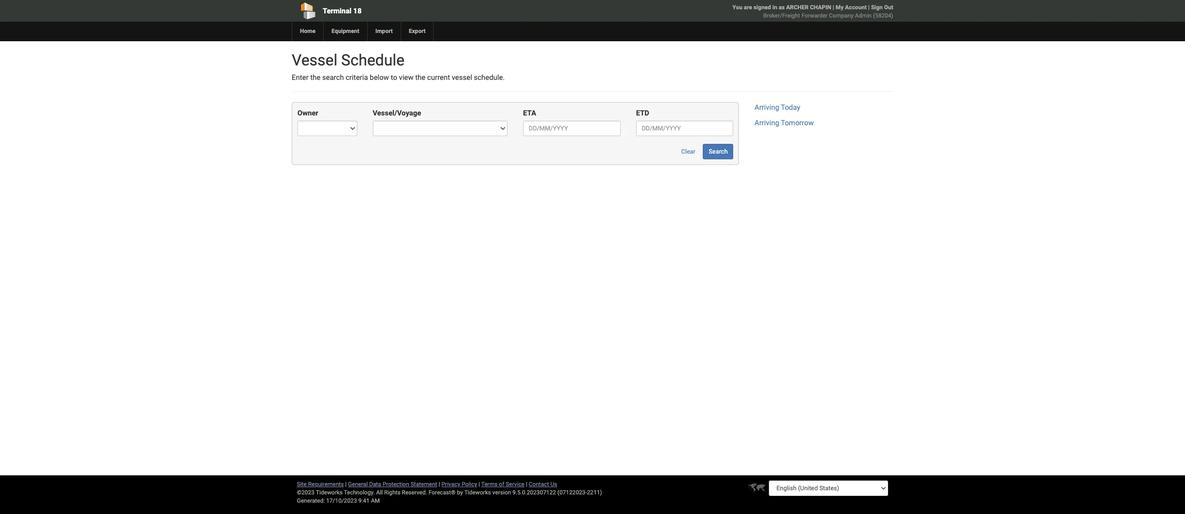 Task type: vqa. For each thing, say whether or not it's contained in the screenshot.
in
yes



Task type: locate. For each thing, give the bounding box(es) containing it.
terms of service link
[[481, 482, 524, 488]]

are
[[744, 4, 752, 11]]

the right view
[[415, 73, 425, 82]]

rights
[[384, 490, 400, 497]]

general data protection statement link
[[348, 482, 437, 488]]

terminal 18
[[323, 7, 362, 15]]

you are signed in as archer chapin | my account | sign out broker/freight forwarder company admin (58204)
[[733, 4, 893, 19]]

view
[[399, 73, 413, 82]]

import
[[375, 28, 393, 35]]

2 arriving from the top
[[755, 119, 779, 127]]

vessel
[[292, 51, 337, 69]]

my account link
[[836, 4, 867, 11]]

forwarder
[[802, 12, 828, 19]]

17/10/2023
[[326, 498, 357, 505]]

privacy
[[442, 482, 460, 488]]

general
[[348, 482, 368, 488]]

you
[[733, 4, 742, 11]]

current
[[427, 73, 450, 82]]

schedule.
[[474, 73, 505, 82]]

eta
[[523, 109, 536, 117]]

arriving tomorrow
[[755, 119, 814, 127]]

technology.
[[344, 490, 375, 497]]

by
[[457, 490, 463, 497]]

the
[[310, 73, 320, 82], [415, 73, 425, 82]]

all
[[376, 490, 383, 497]]

the right enter
[[310, 73, 320, 82]]

1 vertical spatial arriving
[[755, 119, 779, 127]]

us
[[550, 482, 557, 488]]

signed
[[754, 4, 771, 11]]

export link
[[401, 22, 433, 41]]

data
[[369, 482, 381, 488]]

clear button
[[676, 144, 701, 160]]

arriving tomorrow link
[[755, 119, 814, 127]]

vessel
[[452, 73, 472, 82]]

policy
[[462, 482, 477, 488]]

site requirements | general data protection statement | privacy policy | terms of service | contact us ©2023 tideworks technology. all rights reserved. forecast® by tideworks version 9.5.0.202307122 (07122023-2211) generated: 17/10/2023 9:41 am
[[297, 482, 602, 505]]

1 horizontal spatial the
[[415, 73, 425, 82]]

chapin
[[810, 4, 831, 11]]

search button
[[703, 144, 733, 160]]

requirements
[[308, 482, 344, 488]]

| left sign
[[868, 4, 870, 11]]

| left 'general'
[[345, 482, 347, 488]]

1 arriving from the top
[[755, 103, 779, 112]]

tomorrow
[[781, 119, 814, 127]]

0 horizontal spatial the
[[310, 73, 320, 82]]

schedule
[[341, 51, 405, 69]]

service
[[506, 482, 524, 488]]

arriving up arriving tomorrow
[[755, 103, 779, 112]]

to
[[391, 73, 397, 82]]

arriving for arriving today
[[755, 103, 779, 112]]

etd
[[636, 109, 649, 117]]

9:41
[[358, 498, 370, 505]]

2211)
[[587, 490, 602, 497]]

archer
[[786, 4, 809, 11]]

|
[[833, 4, 834, 11], [868, 4, 870, 11], [345, 482, 347, 488], [439, 482, 440, 488], [479, 482, 480, 488], [526, 482, 527, 488]]

arriving down arriving today link
[[755, 119, 779, 127]]

contact us link
[[529, 482, 557, 488]]

enter
[[292, 73, 308, 82]]

arriving
[[755, 103, 779, 112], [755, 119, 779, 127]]

0 vertical spatial arriving
[[755, 103, 779, 112]]

export
[[409, 28, 426, 35]]

clear
[[681, 148, 696, 156]]



Task type: describe. For each thing, give the bounding box(es) containing it.
today
[[781, 103, 800, 112]]

terms
[[481, 482, 498, 488]]

terminal 18 link
[[292, 0, 533, 22]]

| left my
[[833, 4, 834, 11]]

| up forecast®
[[439, 482, 440, 488]]

sign out link
[[871, 4, 893, 11]]

owner
[[297, 109, 318, 117]]

of
[[499, 482, 504, 488]]

contact
[[529, 482, 549, 488]]

arriving today
[[755, 103, 800, 112]]

tideworks
[[464, 490, 491, 497]]

generated:
[[297, 498, 325, 505]]

| up tideworks at the bottom of page
[[479, 482, 480, 488]]

forecast®
[[429, 490, 456, 497]]

©2023 tideworks
[[297, 490, 343, 497]]

vessel/voyage
[[373, 109, 421, 117]]

home link
[[292, 22, 323, 41]]

vessel schedule enter the search criteria below to view the current vessel schedule.
[[292, 51, 505, 82]]

reserved.
[[402, 490, 427, 497]]

privacy policy link
[[442, 482, 477, 488]]

site
[[297, 482, 307, 488]]

18
[[353, 7, 362, 15]]

search
[[322, 73, 344, 82]]

company
[[829, 12, 854, 19]]

(58204)
[[873, 12, 893, 19]]

site requirements link
[[297, 482, 344, 488]]

import link
[[367, 22, 401, 41]]

below
[[370, 73, 389, 82]]

home
[[300, 28, 316, 35]]

9.5.0.202307122
[[513, 490, 556, 497]]

my
[[836, 4, 844, 11]]

(07122023-
[[557, 490, 587, 497]]

| up 9.5.0.202307122 on the bottom
[[526, 482, 527, 488]]

account
[[845, 4, 867, 11]]

1 the from the left
[[310, 73, 320, 82]]

statement
[[411, 482, 437, 488]]

am
[[371, 498, 380, 505]]

admin
[[855, 12, 872, 19]]

sign
[[871, 4, 883, 11]]

arriving for arriving tomorrow
[[755, 119, 779, 127]]

ETD text field
[[636, 121, 733, 137]]

out
[[884, 4, 893, 11]]

as
[[779, 4, 785, 11]]

ETA text field
[[523, 121, 621, 137]]

criteria
[[346, 73, 368, 82]]

equipment link
[[323, 22, 367, 41]]

arriving today link
[[755, 103, 800, 112]]

search
[[709, 148, 728, 156]]

broker/freight
[[763, 12, 800, 19]]

protection
[[383, 482, 409, 488]]

2 the from the left
[[415, 73, 425, 82]]

in
[[772, 4, 777, 11]]

version
[[492, 490, 511, 497]]

equipment
[[332, 28, 359, 35]]

terminal
[[323, 7, 351, 15]]



